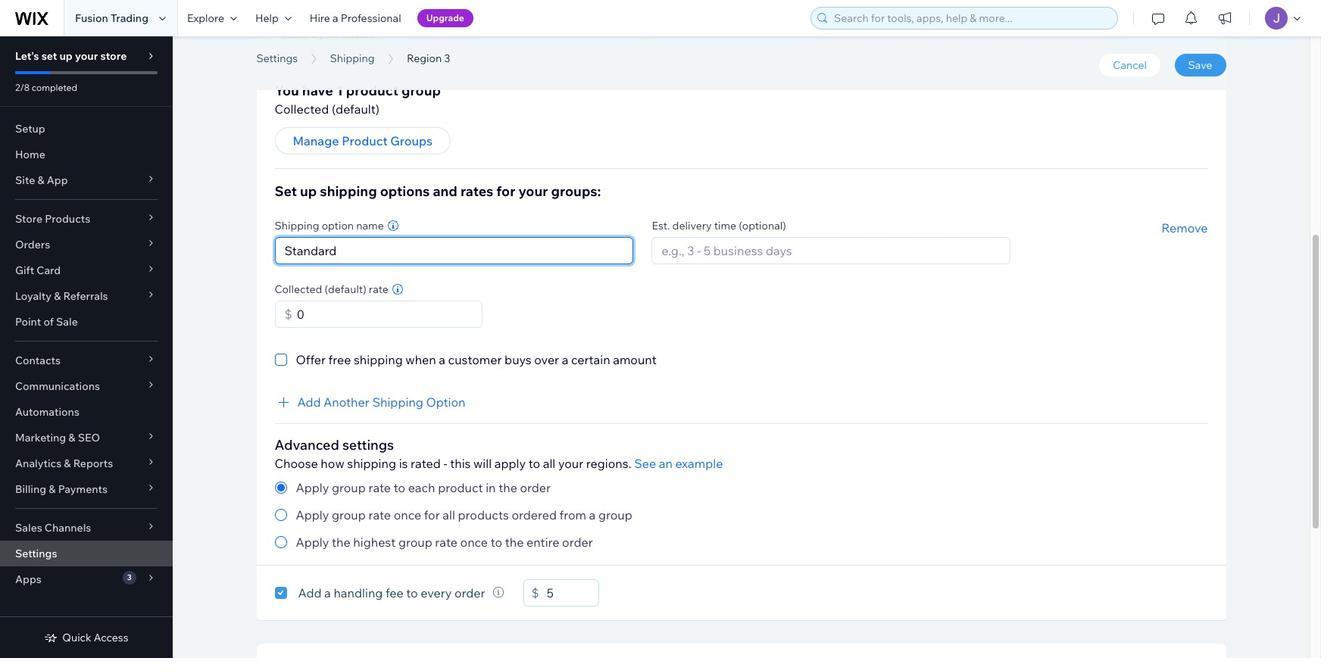 Task type: vqa. For each thing, say whether or not it's contained in the screenshot.
are
no



Task type: describe. For each thing, give the bounding box(es) containing it.
apply the highest group rate once to the entire order
[[296, 535, 593, 550]]

automations
[[15, 405, 79, 419]]

3 inside sidebar element
[[127, 573, 132, 583]]

of
[[44, 315, 54, 329]]

to left each
[[394, 481, 405, 496]]

option
[[426, 395, 466, 410]]

remove
[[1162, 221, 1208, 236]]

the for apply the highest group rate once to the entire order
[[505, 535, 524, 550]]

billing & payments
[[15, 483, 108, 496]]

add a handling fee to every order
[[298, 586, 485, 601]]

let's
[[15, 49, 39, 63]]

point
[[15, 315, 41, 329]]

rated
[[411, 456, 441, 471]]

when
[[406, 353, 436, 368]]

billing & payments button
[[0, 477, 173, 502]]

products
[[45, 212, 90, 226]]

apply group rate to each product in the order
[[296, 481, 551, 496]]

loyalty & referrals button
[[0, 283, 173, 309]]

customer
[[448, 353, 502, 368]]

add another shipping option button
[[275, 393, 1208, 412]]

0 horizontal spatial region 3
[[256, 33, 371, 67]]

e.g., Standard Shipping field
[[280, 238, 628, 264]]

upgrade
[[426, 12, 464, 23]]

you have 1 product group collected (default)
[[275, 82, 441, 117]]

fusion
[[75, 11, 108, 25]]

& for marketing
[[68, 431, 75, 445]]

0 vertical spatial once
[[394, 508, 421, 523]]

store products button
[[0, 206, 173, 232]]

home link
[[0, 142, 173, 167]]

1 vertical spatial (default)
[[325, 283, 366, 297]]

fusion trading
[[75, 11, 148, 25]]

apps
[[15, 573, 41, 586]]

1 horizontal spatial for
[[496, 183, 515, 200]]

marketing & seo button
[[0, 425, 173, 451]]

est. delivery time (optional)
[[652, 219, 786, 233]]

an
[[659, 456, 673, 471]]

store
[[15, 212, 42, 226]]

2 horizontal spatial 3
[[444, 52, 450, 65]]

communications button
[[0, 373, 173, 399]]

loyalty & referrals
[[15, 289, 108, 303]]

quick access
[[62, 631, 129, 645]]

marketing
[[15, 431, 66, 445]]

in
[[486, 481, 496, 496]]

rate for apply group rate to each product in the order
[[368, 481, 391, 496]]

sale
[[56, 315, 78, 329]]

1 horizontal spatial up
[[300, 183, 317, 200]]

apply for apply group rate once for all products ordered from a group
[[296, 508, 329, 523]]

0 horizontal spatial for
[[424, 508, 440, 523]]

ordered
[[512, 508, 557, 523]]

rate for apply group rate once for all products ordered from a group
[[368, 508, 391, 523]]

highest
[[353, 535, 396, 550]]

shipping for shipping option name
[[275, 219, 319, 233]]

settings inside sidebar element
[[15, 547, 57, 561]]

remove button
[[1162, 219, 1208, 237]]

the for apply group rate to each product in the order
[[499, 481, 517, 496]]

offer
[[296, 353, 326, 368]]

shipping inside 'advanced settings choose how shipping is rated - this will apply to all your regions. see an example'
[[347, 456, 396, 471]]

& for analytics
[[64, 457, 71, 470]]

this
[[450, 456, 471, 471]]

sidebar element
[[0, 36, 173, 658]]

analytics
[[15, 457, 62, 470]]

est.
[[652, 219, 670, 233]]

gift card button
[[0, 258, 173, 283]]

setup
[[15, 122, 45, 136]]

add another shipping option
[[297, 395, 466, 410]]

trading
[[111, 11, 148, 25]]

1 horizontal spatial 3
[[354, 33, 371, 67]]

advanced
[[275, 437, 339, 454]]

hire a professional link
[[301, 0, 410, 36]]

your inside sidebar element
[[75, 49, 98, 63]]

1 horizontal spatial $
[[531, 586, 539, 601]]

set up shipping options and rates for your groups:
[[275, 183, 601, 200]]

have
[[302, 82, 333, 100]]

the left highest
[[332, 535, 351, 550]]

apply group rate once for all products ordered from a group
[[296, 508, 632, 523]]

1 horizontal spatial settings link
[[249, 51, 305, 66]]

manage product groups
[[293, 134, 433, 149]]

e.g., 3 - 5 business days field
[[657, 238, 1006, 264]]

you
[[275, 82, 299, 100]]

1 horizontal spatial region
[[407, 52, 442, 65]]

& for loyalty
[[54, 289, 61, 303]]

a right from
[[589, 508, 596, 523]]

channels
[[45, 521, 91, 535]]

shipping link
[[322, 51, 382, 66]]

hire
[[310, 11, 330, 25]]

each
[[408, 481, 435, 496]]

from
[[560, 508, 586, 523]]

a right hire
[[333, 11, 338, 25]]

help
[[255, 11, 279, 25]]

group right highest
[[398, 535, 432, 550]]

completed
[[32, 82, 77, 93]]

contacts
[[15, 354, 61, 367]]

shipping for free
[[354, 353, 403, 368]]

settings
[[342, 437, 394, 454]]

handling
[[334, 586, 383, 601]]

collected (default) rate
[[275, 283, 388, 297]]

regions.
[[586, 456, 631, 471]]

example
[[675, 456, 723, 471]]

2 vertical spatial order
[[454, 586, 485, 601]]

collected inside you have 1 product group collected (default)
[[275, 102, 329, 117]]

over
[[534, 353, 559, 368]]

offer free shipping when a customer buys over a certain amount
[[296, 353, 657, 368]]

group down how
[[332, 481, 366, 496]]

upgrade button
[[417, 9, 473, 27]]

referrals
[[63, 289, 108, 303]]

info tooltip image
[[493, 587, 504, 598]]

option group containing apply group rate to each product in the order
[[275, 479, 632, 552]]

analytics & reports
[[15, 457, 113, 470]]



Task type: locate. For each thing, give the bounding box(es) containing it.
1 vertical spatial for
[[424, 508, 440, 523]]

$ text field
[[547, 580, 599, 607]]

0 horizontal spatial settings
[[15, 547, 57, 561]]

0 vertical spatial all
[[543, 456, 556, 471]]

apply for apply group rate to each product in the order
[[296, 481, 329, 496]]

gift
[[15, 264, 34, 277]]

0 horizontal spatial $
[[284, 307, 292, 322]]

shipping down settings
[[347, 456, 396, 471]]

access
[[94, 631, 129, 645]]

payments
[[58, 483, 108, 496]]

shipping inside checkbox
[[354, 353, 403, 368]]

settings link up the 'you'
[[249, 51, 305, 66]]

for right rates
[[496, 183, 515, 200]]

& right site
[[37, 173, 44, 187]]

1 horizontal spatial your
[[519, 183, 548, 200]]

seo
[[78, 431, 100, 445]]

0 horizontal spatial your
[[75, 49, 98, 63]]

shipping option name
[[275, 219, 384, 233]]

3 up access
[[127, 573, 132, 583]]

the
[[499, 481, 517, 496], [332, 535, 351, 550], [505, 535, 524, 550]]

products
[[458, 508, 509, 523]]

$ right info tooltip image
[[531, 586, 539, 601]]

settings down sales at the left bottom of page
[[15, 547, 57, 561]]

all up "apply the highest group rate once to the entire order"
[[443, 508, 455, 523]]

region down upgrade button
[[407, 52, 442, 65]]

0 horizontal spatial product
[[346, 82, 398, 100]]

1 vertical spatial all
[[443, 508, 455, 523]]

for down the apply group rate to each product in the order
[[424, 508, 440, 523]]

2 vertical spatial shipping
[[347, 456, 396, 471]]

settings link down channels at the left bottom
[[0, 541, 173, 567]]

order left info tooltip image
[[454, 586, 485, 601]]

orders button
[[0, 232, 173, 258]]

2 vertical spatial apply
[[296, 535, 329, 550]]

certain
[[571, 353, 610, 368]]

add inside button
[[297, 395, 321, 410]]

order up the ordered
[[520, 481, 551, 496]]

save
[[1188, 58, 1212, 72]]

up right the 'set'
[[300, 183, 317, 200]]

cancel button
[[1099, 54, 1161, 77]]

all inside 'advanced settings choose how shipping is rated - this will apply to all your regions. see an example'
[[543, 456, 556, 471]]

0 vertical spatial (default)
[[332, 102, 380, 117]]

& inside analytics & reports dropdown button
[[64, 457, 71, 470]]

store
[[100, 49, 127, 63]]

rate left each
[[368, 481, 391, 496]]

& left reports
[[64, 457, 71, 470]]

& inside marketing & seo popup button
[[68, 431, 75, 445]]

your left the groups:
[[519, 183, 548, 200]]

shipping inside button
[[372, 395, 423, 410]]

see
[[634, 456, 656, 471]]

& inside site & app dropdown button
[[37, 173, 44, 187]]

product inside option group
[[438, 481, 483, 496]]

2 collected from the top
[[275, 283, 322, 297]]

(default) down option on the left top
[[325, 283, 366, 297]]

1 vertical spatial once
[[460, 535, 488, 550]]

0 vertical spatial $
[[284, 307, 292, 322]]

(optional)
[[739, 219, 786, 233]]

0 vertical spatial settings
[[256, 52, 298, 65]]

choose
[[275, 456, 318, 471]]

your left store
[[75, 49, 98, 63]]

once down 'products' at the left
[[460, 535, 488, 550]]

option group
[[275, 479, 632, 552]]

rate up highest
[[368, 508, 391, 523]]

rate down apply group rate once for all products ordered from a group
[[435, 535, 458, 550]]

name
[[356, 219, 384, 233]]

another
[[324, 395, 370, 410]]

1 vertical spatial add
[[298, 586, 322, 601]]

1 horizontal spatial order
[[520, 481, 551, 496]]

groups:
[[551, 183, 601, 200]]

0 vertical spatial add
[[297, 395, 321, 410]]

1 vertical spatial settings link
[[0, 541, 173, 567]]

site & app
[[15, 173, 68, 187]]

rate for collected (default) rate
[[369, 283, 388, 297]]

settings link
[[249, 51, 305, 66], [0, 541, 173, 567]]

settings up the 'you'
[[256, 52, 298, 65]]

once
[[394, 508, 421, 523], [460, 535, 488, 550]]

& right loyalty
[[54, 289, 61, 303]]

0 vertical spatial order
[[520, 481, 551, 496]]

collected down shipping option name
[[275, 283, 322, 297]]

0 horizontal spatial once
[[394, 508, 421, 523]]

shipping down the 'set'
[[275, 219, 319, 233]]

1 horizontal spatial settings
[[256, 52, 298, 65]]

0 horizontal spatial up
[[59, 49, 73, 63]]

1 horizontal spatial product
[[438, 481, 483, 496]]

shipping for shipping
[[330, 52, 375, 65]]

contacts button
[[0, 348, 173, 373]]

region down hire
[[256, 33, 348, 67]]

option
[[322, 219, 354, 233]]

point of sale link
[[0, 309, 173, 335]]

free
[[328, 353, 351, 368]]

shipping
[[320, 183, 377, 200], [354, 353, 403, 368], [347, 456, 396, 471]]

& for site
[[37, 173, 44, 187]]

0 horizontal spatial settings link
[[0, 541, 173, 567]]

1 apply from the top
[[296, 481, 329, 496]]

3 apply from the top
[[296, 535, 329, 550]]

shipping up option on the left top
[[320, 183, 377, 200]]

0 vertical spatial settings link
[[249, 51, 305, 66]]

quick
[[62, 631, 91, 645]]

1 vertical spatial order
[[562, 535, 593, 550]]

0 vertical spatial shipping
[[320, 183, 377, 200]]

amount
[[613, 353, 657, 368]]

1 vertical spatial collected
[[275, 283, 322, 297]]

0 vertical spatial product
[[346, 82, 398, 100]]

None text field
[[292, 302, 477, 328]]

(default)
[[332, 102, 380, 117], [325, 283, 366, 297]]

group right from
[[598, 508, 632, 523]]

card
[[37, 264, 61, 277]]

add
[[297, 395, 321, 410], [298, 586, 322, 601]]

collected down the 'you'
[[275, 102, 329, 117]]

3 down upgrade button
[[444, 52, 450, 65]]

2/8
[[15, 82, 30, 93]]

-
[[443, 456, 447, 471]]

let's set up your store
[[15, 49, 127, 63]]

0 horizontal spatial all
[[443, 508, 455, 523]]

marketing & seo
[[15, 431, 100, 445]]

save button
[[1175, 54, 1226, 77]]

all inside option group
[[443, 508, 455, 523]]

setup link
[[0, 116, 173, 142]]

help button
[[246, 0, 301, 36]]

apply
[[296, 481, 329, 496], [296, 508, 329, 523], [296, 535, 329, 550]]

1 vertical spatial up
[[300, 183, 317, 200]]

0 vertical spatial collected
[[275, 102, 329, 117]]

advanced settings choose how shipping is rated - this will apply to all your regions. see an example
[[275, 437, 723, 471]]

$ down collected (default) rate
[[284, 307, 292, 322]]

Offer free shipping when a customer buys over a certain amount checkbox
[[275, 351, 657, 369]]

2/8 completed
[[15, 82, 77, 93]]

see an example button
[[634, 455, 723, 473]]

order down from
[[562, 535, 593, 550]]

0 vertical spatial your
[[75, 49, 98, 63]]

1 vertical spatial product
[[438, 481, 483, 496]]

rate down the name
[[369, 283, 388, 297]]

0 vertical spatial for
[[496, 183, 515, 200]]

order
[[520, 481, 551, 496], [562, 535, 593, 550], [454, 586, 485, 601]]

1 horizontal spatial region 3
[[407, 52, 450, 65]]

1 horizontal spatial once
[[460, 535, 488, 550]]

2 horizontal spatial your
[[558, 456, 584, 471]]

groups
[[390, 134, 433, 149]]

shipping
[[330, 52, 375, 65], [275, 219, 319, 233], [372, 395, 423, 410]]

Search for tools, apps, help & more... field
[[830, 8, 1113, 29]]

analytics & reports button
[[0, 451, 173, 477]]

1 vertical spatial settings
[[15, 547, 57, 561]]

2 vertical spatial your
[[558, 456, 584, 471]]

shipping right free at bottom
[[354, 353, 403, 368]]

hire a professional
[[310, 11, 401, 25]]

reports
[[73, 457, 113, 470]]

your
[[75, 49, 98, 63], [519, 183, 548, 200], [558, 456, 584, 471]]

region 3 down hire
[[256, 33, 371, 67]]

0 horizontal spatial 3
[[127, 573, 132, 583]]

all right apply
[[543, 456, 556, 471]]

add for add another shipping option
[[297, 395, 321, 410]]

entire
[[526, 535, 559, 550]]

group up highest
[[332, 508, 366, 523]]

&
[[37, 173, 44, 187], [54, 289, 61, 303], [68, 431, 75, 445], [64, 457, 71, 470], [49, 483, 56, 496]]

0 vertical spatial up
[[59, 49, 73, 63]]

sales channels button
[[0, 515, 173, 541]]

shipping for up
[[320, 183, 377, 200]]

to down 'products' at the left
[[491, 535, 502, 550]]

group inside you have 1 product group collected (default)
[[402, 82, 441, 100]]

up inside sidebar element
[[59, 49, 73, 63]]

(default) inside you have 1 product group collected (default)
[[332, 102, 380, 117]]

2 horizontal spatial order
[[562, 535, 593, 550]]

0 horizontal spatial region
[[256, 33, 348, 67]]

None field
[[278, 18, 626, 49]]

shipping left option
[[372, 395, 423, 410]]

0 horizontal spatial order
[[454, 586, 485, 601]]

to right fee
[[406, 586, 418, 601]]

& left seo
[[68, 431, 75, 445]]

manage product groups button
[[275, 128, 451, 155]]

all
[[543, 456, 556, 471], [443, 508, 455, 523]]

1 collected from the top
[[275, 102, 329, 117]]

professional
[[341, 11, 401, 25]]

& inside the loyalty & referrals popup button
[[54, 289, 61, 303]]

settings
[[256, 52, 298, 65], [15, 547, 57, 561]]

the left entire
[[505, 535, 524, 550]]

& inside billing & payments popup button
[[49, 483, 56, 496]]

product down 'this'
[[438, 481, 483, 496]]

a right the over
[[562, 353, 568, 368]]

(default) down 1
[[332, 102, 380, 117]]

once down each
[[394, 508, 421, 523]]

set
[[275, 183, 297, 200]]

add for add a handling fee to every order
[[298, 586, 322, 601]]

every
[[421, 586, 452, 601]]

shipping up 1
[[330, 52, 375, 65]]

your inside 'advanced settings choose how shipping is rated - this will apply to all your regions. see an example'
[[558, 456, 584, 471]]

sales channels
[[15, 521, 91, 535]]

group up groups
[[402, 82, 441, 100]]

0 vertical spatial shipping
[[330, 52, 375, 65]]

fee
[[386, 586, 404, 601]]

1 vertical spatial shipping
[[275, 219, 319, 233]]

the right in
[[499, 481, 517, 496]]

& for billing
[[49, 483, 56, 496]]

app
[[47, 173, 68, 187]]

loyalty
[[15, 289, 52, 303]]

a right when
[[439, 353, 445, 368]]

a left handling
[[324, 586, 331, 601]]

site
[[15, 173, 35, 187]]

and
[[433, 183, 457, 200]]

to right apply
[[529, 456, 540, 471]]

1 horizontal spatial all
[[543, 456, 556, 471]]

1 vertical spatial apply
[[296, 508, 329, 523]]

2 apply from the top
[[296, 508, 329, 523]]

up right set
[[59, 49, 73, 63]]

0 vertical spatial apply
[[296, 481, 329, 496]]

buys
[[505, 353, 532, 368]]

will
[[474, 456, 492, 471]]

group
[[402, 82, 441, 100], [332, 481, 366, 496], [332, 508, 366, 523], [598, 508, 632, 523], [398, 535, 432, 550]]

region 3 down upgrade button
[[407, 52, 450, 65]]

set
[[41, 49, 57, 63]]

to inside 'advanced settings choose how shipping is rated - this will apply to all your regions. see an example'
[[529, 456, 540, 471]]

home
[[15, 148, 45, 161]]

orders
[[15, 238, 50, 252]]

manage
[[293, 134, 339, 149]]

2 vertical spatial shipping
[[372, 395, 423, 410]]

for
[[496, 183, 515, 200], [424, 508, 440, 523]]

site & app button
[[0, 167, 173, 193]]

apply for apply the highest group rate once to the entire order
[[296, 535, 329, 550]]

add left handling
[[298, 586, 322, 601]]

product inside you have 1 product group collected (default)
[[346, 82, 398, 100]]

3 down hire a professional
[[354, 33, 371, 67]]

your left regions.
[[558, 456, 584, 471]]

& right billing
[[49, 483, 56, 496]]

add left another
[[297, 395, 321, 410]]

1 vertical spatial your
[[519, 183, 548, 200]]

product right 1
[[346, 82, 398, 100]]

1 vertical spatial $
[[531, 586, 539, 601]]

1 vertical spatial shipping
[[354, 353, 403, 368]]



